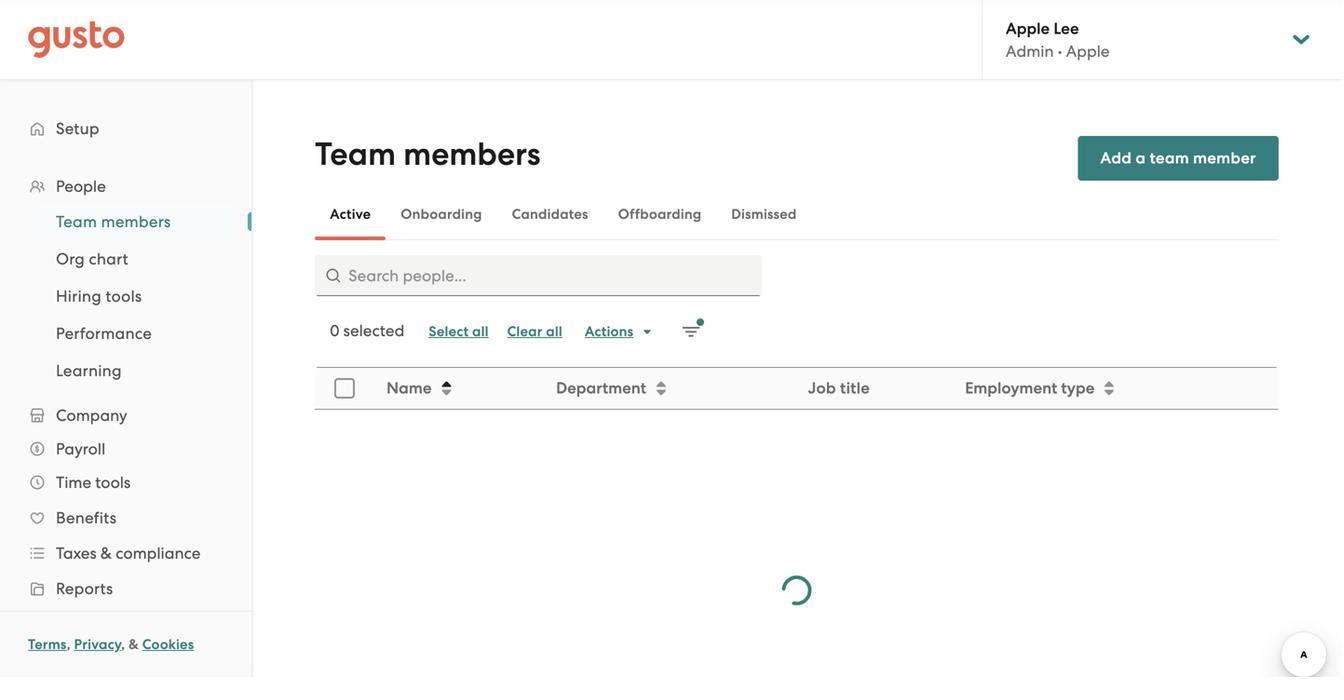 Task type: describe. For each thing, give the bounding box(es) containing it.
team members inside list
[[56, 212, 171, 231]]

active button
[[315, 192, 386, 237]]

list containing people
[[0, 170, 252, 677]]

add a team member
[[1101, 149, 1257, 168]]

company button
[[19, 399, 233, 432]]

tools for time tools
[[95, 473, 131, 492]]

terms link
[[28, 636, 67, 653]]

lee
[[1054, 19, 1080, 38]]

clear all button
[[498, 317, 572, 347]]

people
[[56, 177, 106, 196]]

department
[[557, 379, 647, 398]]

type
[[1062, 379, 1095, 398]]

all for clear all
[[546, 323, 563, 340]]

gusto navigation element
[[0, 80, 252, 677]]

org chart
[[56, 250, 128, 268]]

select all button
[[420, 317, 498, 347]]

name
[[387, 379, 432, 398]]

job title
[[809, 379, 871, 398]]

onboarding
[[401, 206, 482, 223]]

cookies
[[142, 636, 194, 653]]

actions
[[585, 323, 634, 340]]

add
[[1101, 149, 1132, 168]]

select all
[[429, 323, 489, 340]]

offboarding
[[618, 206, 702, 223]]

benefits
[[56, 509, 117, 527]]

learning
[[56, 362, 122, 380]]

chart
[[89, 250, 128, 268]]

0
[[330, 322, 340, 340]]

employment type
[[966, 379, 1095, 398]]

taxes
[[56, 544, 97, 563]]

benefits link
[[19, 501, 233, 535]]

reports
[[56, 580, 113, 598]]

1 horizontal spatial apple
[[1067, 42, 1110, 60]]

people button
[[19, 170, 233, 203]]

admin
[[1006, 42, 1054, 60]]

time
[[56, 473, 91, 492]]

offboarding button
[[604, 192, 717, 237]]

0 selected status
[[330, 322, 405, 340]]

candidates
[[512, 206, 589, 223]]

setup link
[[19, 112, 233, 145]]

terms
[[28, 636, 67, 653]]

time tools
[[56, 473, 131, 492]]

taxes & compliance
[[56, 544, 201, 563]]

privacy
[[74, 636, 121, 653]]



Task type: locate. For each thing, give the bounding box(es) containing it.
0 vertical spatial team
[[315, 136, 396, 173]]

1 horizontal spatial team members
[[315, 136, 541, 173]]

candidates button
[[497, 192, 604, 237]]

2 list from the top
[[0, 203, 252, 390]]

home image
[[28, 21, 125, 58]]

company
[[56, 406, 127, 425]]

0 horizontal spatial apple
[[1006, 19, 1050, 38]]

, left privacy
[[67, 636, 71, 653]]

team members
[[315, 136, 541, 173], [56, 212, 171, 231]]

1 horizontal spatial all
[[546, 323, 563, 340]]

1 horizontal spatial team
[[315, 136, 396, 173]]

members inside list
[[101, 212, 171, 231]]

members
[[404, 136, 541, 173], [101, 212, 171, 231]]

team down people
[[56, 212, 97, 231]]

all inside clear all button
[[546, 323, 563, 340]]

terms , privacy , & cookies
[[28, 636, 194, 653]]

clear all
[[508, 323, 563, 340]]

team inside team members link
[[56, 212, 97, 231]]

1 list from the top
[[0, 170, 252, 677]]

all inside the select all button
[[472, 323, 489, 340]]

performance link
[[34, 317, 233, 350]]

department button
[[545, 369, 797, 408]]

0 vertical spatial &
[[100, 544, 112, 563]]

team members tab list
[[315, 188, 1279, 240]]

active
[[330, 206, 371, 223]]

name button
[[376, 369, 544, 408]]

selected
[[344, 322, 405, 340]]

team members up onboarding button
[[315, 136, 541, 173]]

hiring tools
[[56, 287, 142, 306]]

all right clear
[[546, 323, 563, 340]]

team
[[1150, 149, 1190, 168]]

all
[[472, 323, 489, 340], [546, 323, 563, 340]]

1 vertical spatial &
[[129, 636, 139, 653]]

0 vertical spatial team members
[[315, 136, 541, 173]]

title
[[841, 379, 871, 398]]

Select all rows on this page checkbox
[[325, 368, 366, 409]]

2 , from the left
[[121, 636, 125, 653]]

& left "cookies"
[[129, 636, 139, 653]]

1 vertical spatial team
[[56, 212, 97, 231]]

list containing team members
[[0, 203, 252, 390]]

privacy link
[[74, 636, 121, 653]]

taxes & compliance button
[[19, 537, 233, 570]]

hiring tools link
[[34, 280, 233, 313]]

list
[[0, 170, 252, 677], [0, 203, 252, 390]]

•
[[1058, 42, 1063, 60]]

1 vertical spatial apple
[[1067, 42, 1110, 60]]

apple lee admin • apple
[[1006, 19, 1110, 60]]

reports link
[[19, 572, 233, 606]]

0 horizontal spatial team
[[56, 212, 97, 231]]

clear
[[508, 323, 543, 340]]

org
[[56, 250, 85, 268]]

1 , from the left
[[67, 636, 71, 653]]

onboarding button
[[386, 192, 497, 237]]

employment
[[966, 379, 1058, 398]]

all for select all
[[472, 323, 489, 340]]

1 all from the left
[[472, 323, 489, 340]]

team up active button
[[315, 136, 396, 173]]

job
[[809, 379, 837, 398]]

0 vertical spatial tools
[[106, 287, 142, 306]]

0 selected
[[330, 322, 405, 340]]

tools down 'org chart' link
[[106, 287, 142, 306]]

1 vertical spatial team members
[[56, 212, 171, 231]]

0 horizontal spatial team members
[[56, 212, 171, 231]]

loading… image
[[782, 576, 812, 606]]

apple right •
[[1067, 42, 1110, 60]]

, left "cookies"
[[121, 636, 125, 653]]

tools
[[106, 287, 142, 306], [95, 473, 131, 492]]

apple up "admin"
[[1006, 19, 1050, 38]]

2 all from the left
[[546, 323, 563, 340]]

actions button
[[576, 317, 664, 347]]

new notifications image
[[682, 319, 705, 341]]

0 vertical spatial apple
[[1006, 19, 1050, 38]]

0 horizontal spatial ,
[[67, 636, 71, 653]]

team
[[315, 136, 396, 173], [56, 212, 97, 231]]

0 vertical spatial members
[[404, 136, 541, 173]]

1 vertical spatial members
[[101, 212, 171, 231]]

tools inside dropdown button
[[95, 473, 131, 492]]

add a team member button
[[1079, 136, 1279, 181]]

setup
[[56, 119, 99, 138]]

,
[[67, 636, 71, 653], [121, 636, 125, 653]]

a
[[1136, 149, 1147, 168]]

1 vertical spatial tools
[[95, 473, 131, 492]]

1 horizontal spatial members
[[404, 136, 541, 173]]

payroll button
[[19, 432, 233, 466]]

tools for hiring tools
[[106, 287, 142, 306]]

& right taxes
[[100, 544, 112, 563]]

1 horizontal spatial ,
[[121, 636, 125, 653]]

& inside dropdown button
[[100, 544, 112, 563]]

team members down people dropdown button
[[56, 212, 171, 231]]

dismissed
[[732, 206, 797, 223]]

all right select
[[472, 323, 489, 340]]

org chart link
[[34, 242, 233, 276]]

compliance
[[116, 544, 201, 563]]

team members link
[[34, 205, 233, 239]]

payroll
[[56, 440, 105, 458]]

select
[[429, 323, 469, 340]]

tools down the payroll dropdown button
[[95, 473, 131, 492]]

performance
[[56, 324, 152, 343]]

learning link
[[34, 354, 233, 388]]

Search people... field
[[315, 255, 763, 296]]

hiring
[[56, 287, 102, 306]]

member
[[1194, 149, 1257, 168]]

cookies button
[[142, 634, 194, 656]]

&
[[100, 544, 112, 563], [129, 636, 139, 653]]

0 horizontal spatial all
[[472, 323, 489, 340]]

time tools button
[[19, 466, 233, 499]]

members up onboarding button
[[404, 136, 541, 173]]

apple
[[1006, 19, 1050, 38], [1067, 42, 1110, 60]]

0 horizontal spatial members
[[101, 212, 171, 231]]

employment type button
[[954, 369, 1278, 408]]

dismissed button
[[717, 192, 812, 237]]

members down people dropdown button
[[101, 212, 171, 231]]

0 horizontal spatial &
[[100, 544, 112, 563]]

1 horizontal spatial &
[[129, 636, 139, 653]]



Task type: vqa. For each thing, say whether or not it's contained in the screenshot.
DEPARTMENT button
yes



